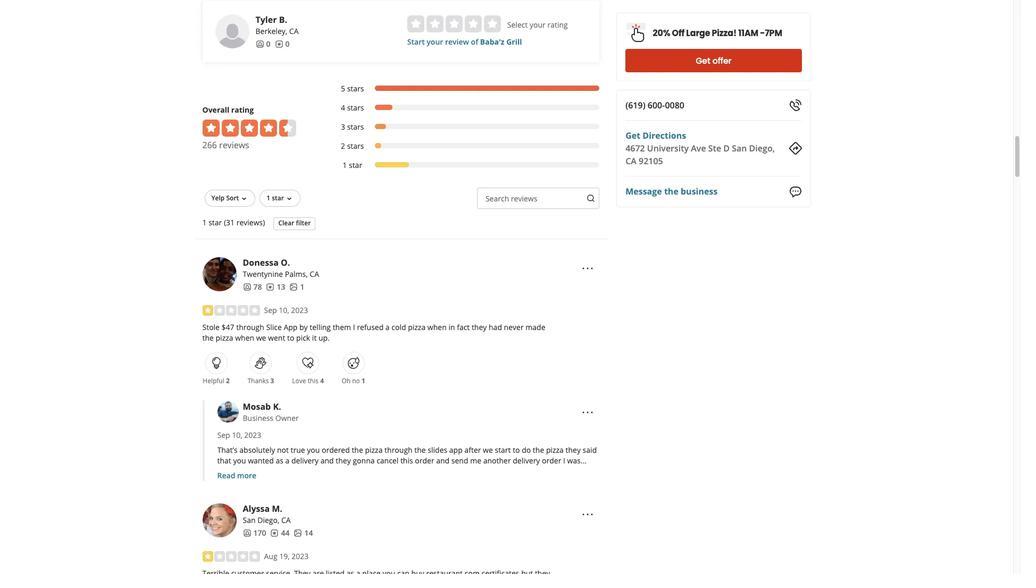 Task type: vqa. For each thing, say whether or not it's contained in the screenshot.
the top almost
yes



Task type: locate. For each thing, give the bounding box(es) containing it.
ordered
[[322, 445, 350, 455], [393, 530, 421, 541]]

1 left 16 chevron down v2 image
[[267, 194, 270, 203]]

it's down the without
[[365, 498, 375, 509]]

24 message v2 image
[[789, 186, 802, 198]]

stars for 4 stars
[[347, 103, 364, 113]]

up up bad
[[306, 498, 315, 509]]

0 vertical spatial photos element
[[290, 282, 305, 293]]

1 horizontal spatial 10,
[[279, 305, 289, 315]]

by
[[300, 322, 308, 332]]

we left went
[[256, 333, 266, 343]]

photos element down palms,
[[290, 282, 305, 293]]

  text field
[[477, 188, 600, 209]]

select
[[508, 20, 528, 30]]

1 vertical spatial rating
[[231, 105, 254, 115]]

ca inside alyssa m. san diego, ca
[[281, 515, 291, 526]]

we inside sep 10, 2023 that's absolutely not true you ordered the pizza through the slides app after we start to do the pizza they said that you wanted as a delivery and they gonna cancel this order and send me another delivery order i was waiting till i get the other delivery order your pizza kit colt so i can give it to the homeless people then you show up after almost 1 hour asking for your pizza and i told you that the slice does not send the delivery order. they just cancel the first order without sending the other order so i thought you will not be coming. nobody will come to pick up the pizza and it's already been almost an hour or even more so i can give the beads away before it goes bad to an ed before that they could benefit from it when you came i offered you to give you the pizza. i told you it will take me 10 minutes to make you and your fresh pizza for free and you said no i will go so it's not my fault it's you the one who ordered the cup order and then you change your mind to a delivery order but you don't change the order on the system so after an hour you came asking for your pizza i offer you to give you a free pizza fresh just you gonna wait 10 minutes and i remember you you remember me so there is no way to lie to each other you declined the offer and you came like a rat and speaking shit on my behind
[[483, 445, 493, 455]]

remember
[[481, 552, 518, 562], [550, 552, 587, 562]]

yelp sort button
[[205, 190, 256, 207]]

rating element
[[407, 15, 501, 32]]

3
[[341, 122, 345, 132], [271, 377, 274, 386]]

1 horizontal spatial rating
[[548, 20, 568, 30]]

diego, left 24 directions v2 icon on the right
[[749, 143, 775, 154]]

offered
[[547, 509, 573, 519]]

1 star for "1 star" dropdown button in the top left of the page
[[267, 194, 284, 203]]

an left ed
[[334, 509, 343, 519]]

10, up "that's" at the bottom of page
[[232, 430, 242, 440]]

pizza up the without
[[365, 445, 383, 455]]

0 horizontal spatial remember
[[481, 552, 518, 562]]

no left (1 reaction) element
[[352, 377, 360, 386]]

reviews element containing 44
[[271, 528, 290, 539]]

0 horizontal spatial 10,
[[232, 430, 242, 440]]

beads
[[217, 509, 238, 519]]

message the business button
[[626, 185, 718, 198]]

ste
[[709, 143, 722, 154]]

my right shit
[[583, 562, 594, 572]]

1 horizontal spatial this
[[401, 456, 413, 466]]

reviews element containing 13
[[266, 282, 285, 293]]

(2 reactions) element
[[226, 377, 230, 386]]

sep inside sep 10, 2023 that's absolutely not true you ordered the pizza through the slides app after we start to do the pizza they said that you wanted as a delivery and they gonna cancel this order and send me another delivery order i was waiting till i get the other delivery order your pizza kit colt so i can give it to the homeless people then you show up after almost 1 hour asking for your pizza and i told you that the slice does not send the delivery order. they just cancel the first order without sending the other order so i thought you will not be coming. nobody will come to pick up the pizza and it's already been almost an hour or even more so i can give the beads away before it goes bad to an ed before that they could benefit from it when you came i offered you to give you the pizza. i told you it will take me 10 minutes to make you and your fresh pizza for free and you said no i will go so it's not my fault it's you the one who ordered the cup order and then you change your mind to a delivery order but you don't change the order on the system so after an hour you came asking for your pizza i offer you to give you a free pizza fresh just you gonna wait 10 minutes and i remember you you remember me so there is no way to lie to each other you declined the offer and you came like a rat and speaking shit on my behind
[[217, 430, 230, 440]]

app
[[449, 445, 463, 455]]

get inside get directions 4672 university ave ste d san diego, ca 92105
[[626, 130, 641, 142]]

large
[[687, 27, 711, 39]]

up.
[[319, 333, 330, 343]]

16 friends v2 image left 170
[[243, 529, 251, 538]]

search reviews
[[486, 194, 538, 204]]

so up behind
[[217, 562, 225, 572]]

0 inside "friends" element
[[266, 39, 271, 49]]

reviews element up but on the left bottom of page
[[271, 528, 290, 539]]

diego, inside get directions 4672 university ave ste d san diego, ca 92105
[[749, 143, 775, 154]]

it's down pizza.
[[266, 530, 276, 541]]

refused
[[357, 322, 384, 332]]

came left like
[[457, 562, 476, 572]]

1 horizontal spatial after
[[438, 541, 455, 551]]

get down large
[[696, 55, 711, 67]]

other right each
[[328, 562, 347, 572]]

0 vertical spatial this
[[308, 377, 319, 386]]

(619) 600-0080
[[626, 99, 685, 111]]

minutes down cup
[[432, 552, 460, 562]]

yelp
[[211, 194, 225, 203]]

get up 4672
[[626, 130, 641, 142]]

1 horizontal spatial me
[[470, 456, 482, 466]]

10, for sep 10, 2023 that's absolutely not true you ordered the pizza through the slides app after we start to do the pizza they said that you wanted as a delivery and they gonna cancel this order and send me another delivery order i was waiting till i get the other delivery order your pizza kit colt so i can give it to the homeless people then you show up after almost 1 hour asking for your pizza and i told you that the slice does not send the delivery order. they just cancel the first order without sending the other order so i thought you will not be coming. nobody will come to pick up the pizza and it's already been almost an hour or even more so i can give the beads away before it goes bad to an ed before that they could benefit from it when you came i offered you to give you the pizza. i told you it will take me 10 minutes to make you and your fresh pizza for free and you said no i will go so it's not my fault it's you the one who ordered the cup order and then you change your mind to a delivery order but you don't change the order on the system so after an hour you came asking for your pizza i offer you to give you a free pizza fresh just you gonna wait 10 minutes and i remember you you remember me so there is no way to lie to each other you declined the offer and you came like a rat and speaking shit on my behind
[[232, 430, 242, 440]]

before
[[260, 509, 283, 519], [356, 509, 379, 519]]

1 star rating image
[[202, 305, 260, 316], [202, 552, 260, 562]]

reviews
[[219, 139, 249, 151], [511, 194, 538, 204]]

offer
[[713, 55, 732, 67], [217, 552, 234, 562], [408, 562, 425, 572]]

1 vertical spatial hour
[[460, 498, 477, 509]]

diego, down "alyssa m." link
[[258, 515, 280, 526]]

when inside sep 10, 2023 that's absolutely not true you ordered the pizza through the slides app after we start to do the pizza they said that you wanted as a delivery and they gonna cancel this order and send me another delivery order i was waiting till i get the other delivery order your pizza kit colt so i can give it to the homeless people then you show up after almost 1 hour asking for your pizza and i told you that the slice does not send the delivery order. they just cancel the first order without sending the other order so i thought you will not be coming. nobody will come to pick up the pizza and it's already been almost an hour or even more so i can give the beads away before it goes bad to an ed before that they could benefit from it when you came i offered you to give you the pizza. i told you it will take me 10 minutes to make you and your fresh pizza for free and you said no i will go so it's not my fault it's you the one who ordered the cup order and then you change your mind to a delivery order but you don't change the order on the system so after an hour you came asking for your pizza i offer you to give you a free pizza fresh just you gonna wait 10 minutes and i remember you you remember me so there is no way to lie to each other you declined the offer and you came like a rat and speaking shit on my behind
[[487, 509, 506, 519]]

this up colt
[[401, 456, 413, 466]]

helpful
[[203, 377, 224, 386]]

photo of tyler b. image
[[215, 14, 249, 48]]

order down "one"
[[356, 541, 375, 551]]

1 star rating image for alyssa m.
[[202, 552, 260, 562]]

0 vertical spatial reviews element
[[275, 39, 290, 49]]

1 stars from the top
[[347, 83, 364, 94]]

b.
[[279, 14, 287, 25]]

menu image
[[582, 262, 594, 275]]

16 chevron down v2 image
[[285, 195, 294, 203]]

1 horizontal spatial other
[[328, 562, 347, 572]]

1 horizontal spatial 0
[[285, 39, 290, 49]]

order.
[[217, 488, 239, 498]]

1 horizontal spatial diego,
[[749, 143, 775, 154]]

0 horizontal spatial through
[[236, 322, 264, 332]]

$47
[[222, 322, 234, 332]]

friends element containing 170
[[243, 528, 266, 539]]

so up from
[[461, 488, 469, 498]]

1 star (31 reviews)
[[202, 218, 265, 228]]

0 vertical spatial then
[[552, 467, 568, 477]]

a left rat
[[492, 562, 496, 572]]

asking up first
[[318, 477, 340, 487]]

message the business
[[626, 186, 718, 198]]

2 vertical spatial 16 friends v2 image
[[243, 529, 251, 538]]

2 vertical spatial reviews element
[[271, 528, 290, 539]]

(4 reactions) element
[[320, 377, 324, 386]]

1 horizontal spatial came
[[501, 541, 519, 551]]

2 down the 3 stars
[[341, 141, 345, 151]]

berkeley,
[[256, 26, 287, 36]]

0 vertical spatial when
[[428, 322, 447, 332]]

(no rating) image
[[407, 15, 501, 32]]

4
[[341, 103, 345, 113], [320, 377, 324, 386]]

photos element containing 14
[[294, 528, 313, 539]]

1 star rating image up the $47
[[202, 305, 260, 316]]

4 stars from the top
[[347, 141, 364, 151]]

hour up like
[[467, 541, 484, 551]]

5 stars
[[341, 83, 364, 94]]

sort
[[226, 194, 239, 203]]

92105
[[639, 155, 663, 167]]

reviews element for o.
[[266, 282, 285, 293]]

the inside button
[[665, 186, 679, 198]]

photos element containing 1
[[290, 282, 305, 293]]

1 star inside dropdown button
[[267, 194, 284, 203]]

16 review v2 image left 13
[[266, 283, 275, 291]]

told
[[410, 477, 424, 487], [287, 520, 300, 530]]

get directions link
[[626, 130, 686, 142]]

start your review of baba'z grill
[[407, 37, 522, 47]]

2 1 star rating image from the top
[[202, 552, 260, 562]]

16 review v2 image
[[275, 40, 283, 48], [266, 283, 275, 291]]

0 vertical spatial 2023
[[291, 305, 308, 315]]

0 vertical spatial get
[[696, 55, 711, 67]]

it left up.
[[312, 333, 317, 343]]

star for filter reviews by 1 star rating element
[[349, 160, 362, 170]]

start
[[495, 445, 511, 455]]

not
[[277, 445, 289, 455], [505, 477, 517, 487], [533, 488, 544, 498], [278, 530, 289, 541]]

my right the '44'
[[291, 530, 302, 541]]

0 horizontal spatial san
[[243, 515, 256, 526]]

ordered up system
[[393, 530, 421, 541]]

or
[[478, 498, 486, 509]]

search
[[486, 194, 509, 204]]

rating right 'select'
[[548, 20, 568, 30]]

before up pizza.
[[260, 509, 283, 519]]

0 horizontal spatial my
[[291, 530, 302, 541]]

grill
[[507, 37, 522, 47]]

1 star left 16 chevron down v2 image
[[267, 194, 284, 203]]

2 menu image from the top
[[582, 508, 594, 521]]

search image
[[587, 194, 595, 203]]

more inside dropdown button
[[237, 471, 256, 481]]

san
[[732, 143, 747, 154], [243, 515, 256, 526]]

1 horizontal spatial get
[[696, 55, 711, 67]]

reviews element containing 0
[[275, 39, 290, 49]]

a
[[386, 322, 390, 332], [285, 456, 290, 466], [594, 530, 598, 541], [290, 552, 295, 562], [492, 562, 496, 572]]

2023 up absolutely on the left
[[244, 430, 261, 440]]

0 horizontal spatial get
[[626, 130, 641, 142]]

first
[[311, 488, 324, 498]]

10, up "app"
[[279, 305, 289, 315]]

0 vertical spatial up
[[238, 477, 247, 487]]

but
[[268, 541, 280, 551]]

so right go
[[256, 530, 264, 541]]

0 horizontal spatial asking
[[318, 477, 340, 487]]

donessa o. twentynine palms, ca
[[243, 257, 319, 279]]

then down the 'was'
[[552, 467, 568, 477]]

can down the be on the bottom right of the page
[[541, 498, 553, 509]]

aug
[[264, 552, 278, 562]]

and
[[321, 456, 334, 466], [436, 456, 450, 466], [391, 477, 404, 487], [350, 498, 363, 509], [452, 520, 466, 530], [552, 520, 566, 530], [472, 530, 485, 541], [462, 552, 475, 562], [427, 562, 440, 572], [510, 562, 523, 572]]

free
[[537, 520, 551, 530], [297, 552, 310, 562]]

0 horizontal spatial before
[[260, 509, 283, 519]]

photos element
[[290, 282, 305, 293], [294, 528, 313, 539]]

1 horizontal spatial free
[[537, 520, 551, 530]]

1 horizontal spatial 10
[[421, 552, 430, 562]]

0 horizontal spatial offer
[[217, 552, 234, 562]]

16 chevron down v2 image
[[240, 195, 249, 203]]

will
[[519, 488, 531, 498], [247, 498, 258, 509], [323, 520, 335, 530], [232, 530, 244, 541]]

0 vertical spatial 1 star
[[343, 160, 362, 170]]

pizza.
[[261, 520, 281, 530]]

for
[[342, 477, 352, 487], [525, 520, 535, 530], [545, 541, 555, 551]]

get for get directions 4672 university ave ste d san diego, ca 92105
[[626, 130, 641, 142]]

it down app
[[462, 467, 467, 477]]

more
[[237, 471, 256, 481], [507, 498, 525, 509]]

1
[[343, 160, 347, 170], [267, 194, 270, 203], [202, 218, 207, 228], [300, 282, 305, 292], [362, 377, 365, 386], [293, 477, 297, 487]]

reviews element
[[275, 39, 290, 49], [266, 282, 285, 293], [271, 528, 290, 539]]

friends element for tyler b.
[[256, 39, 271, 49]]

10
[[367, 520, 375, 530], [421, 552, 430, 562]]

1 vertical spatial pick
[[290, 498, 304, 509]]

78
[[254, 282, 262, 292]]

just
[[259, 488, 272, 498], [352, 552, 364, 562]]

24 phone v2 image
[[789, 99, 802, 112]]

1 vertical spatial gonna
[[381, 552, 403, 562]]

hour up first
[[299, 477, 316, 487]]

1 inside dropdown button
[[267, 194, 270, 203]]

gonna
[[353, 456, 375, 466], [381, 552, 403, 562]]

friends element for alyssa m.
[[243, 528, 266, 539]]

1 down palms,
[[300, 282, 305, 292]]

0 vertical spatial send
[[452, 456, 469, 466]]

0 horizontal spatial star
[[209, 218, 222, 228]]

0 vertical spatial on
[[377, 541, 386, 551]]

pick inside stole $47 through slice app by telling them i refused a cold pizza when in fact they had never made the pizza when we went to pick it up.
[[296, 333, 310, 343]]

0 vertical spatial friends element
[[256, 39, 271, 49]]

2 horizontal spatial star
[[349, 160, 362, 170]]

photo of alyssa m. image
[[202, 504, 237, 538]]

1 inside sep 10, 2023 that's absolutely not true you ordered the pizza through the slides app after we start to do the pizza they said that you wanted as a delivery and they gonna cancel this order and send me another delivery order i was waiting till i get the other delivery order your pizza kit colt so i can give it to the homeless people then you show up after almost 1 hour asking for your pizza and i told you that the slice does not send the delivery order. they just cancel the first order without sending the other order so i thought you will not be coming. nobody will come to pick up the pizza and it's already been almost an hour or even more so i can give the beads away before it goes bad to an ed before that they could benefit from it when you came i offered you to give you the pizza. i told you it will take me 10 minutes to make you and your fresh pizza for free and you said no i will go so it's not my fault it's you the one who ordered the cup order and then you change your mind to a delivery order but you don't change the order on the system so after an hour you came asking for your pizza i offer you to give you a free pizza fresh just you gonna wait 10 minutes and i remember you you remember me so there is no way to lie to each other you declined the offer and you came like a rat and speaking shit on my behind
[[293, 477, 297, 487]]

oh
[[342, 377, 351, 386]]

3 right thanks
[[271, 377, 274, 386]]

1 horizontal spatial just
[[352, 552, 364, 562]]

palms,
[[285, 269, 308, 279]]

san right d
[[732, 143, 747, 154]]

gonna up declined
[[381, 552, 403, 562]]

slides
[[428, 445, 448, 455]]

rat
[[498, 562, 508, 572]]

1 horizontal spatial up
[[306, 498, 315, 509]]

2 0 from the left
[[285, 39, 290, 49]]

16 photos v2 image for donessa o.
[[290, 283, 298, 291]]

on down who
[[377, 541, 386, 551]]

0 vertical spatial that
[[217, 456, 231, 466]]

declined
[[364, 562, 393, 572]]

None radio
[[407, 15, 424, 32]]

get inside get offer button
[[696, 55, 711, 67]]

0 horizontal spatial change
[[316, 541, 341, 551]]

other up 'been'
[[419, 488, 438, 498]]

0 vertical spatial reviews
[[219, 139, 249, 151]]

0 horizontal spatial just
[[259, 488, 272, 498]]

filter reviews by 2 stars rating element
[[330, 141, 600, 152]]

1 menu image from the top
[[582, 406, 594, 419]]

after down cup
[[438, 541, 455, 551]]

friends element containing 78
[[243, 282, 262, 293]]

1 vertical spatial almost
[[424, 498, 447, 509]]

0 vertical spatial more
[[237, 471, 256, 481]]

message
[[626, 186, 662, 198]]

1 vertical spatial ordered
[[393, 530, 421, 541]]

sep
[[264, 305, 277, 315], [217, 430, 230, 440]]

stars right '5'
[[347, 83, 364, 94]]

ca right palms,
[[310, 269, 319, 279]]

o.
[[281, 257, 290, 269]]

app
[[284, 322, 298, 332]]

told down goes
[[287, 520, 300, 530]]

16 friends v2 image
[[256, 40, 264, 48], [243, 283, 251, 291], [243, 529, 251, 538]]

1 vertical spatial 1 star
[[267, 194, 284, 203]]

pizza down mind
[[575, 541, 593, 551]]

0 vertical spatial gonna
[[353, 456, 375, 466]]

1 horizontal spatial 1 star
[[343, 160, 362, 170]]

1 down 2 stars
[[343, 160, 347, 170]]

1 star rating image for donessa o.
[[202, 305, 260, 316]]

ca inside donessa o. twentynine palms, ca
[[310, 269, 319, 279]]

overall rating
[[202, 105, 254, 115]]

1 left the (31
[[202, 218, 207, 228]]

0 vertical spatial pick
[[296, 333, 310, 343]]

offer down wait
[[408, 562, 425, 572]]

1 horizontal spatial 3
[[341, 122, 345, 132]]

2 vertical spatial friends element
[[243, 528, 266, 539]]

get for get offer
[[696, 55, 711, 67]]

each
[[310, 562, 326, 572]]

0 vertical spatial fresh
[[485, 520, 503, 530]]

pick down the by
[[296, 333, 310, 343]]

send down app
[[452, 456, 469, 466]]

friends element down berkeley,
[[256, 39, 271, 49]]

0 horizontal spatial 0
[[266, 39, 271, 49]]

friends element containing 0
[[256, 39, 271, 49]]

16 photos v2 image for alyssa m.
[[294, 529, 302, 538]]

0 horizontal spatial 10
[[367, 520, 375, 530]]

star inside dropdown button
[[272, 194, 284, 203]]

2 horizontal spatial no
[[352, 377, 360, 386]]

16 friends v2 image for alyssa
[[243, 529, 251, 538]]

(3 reactions) element
[[271, 377, 274, 386]]

we up another
[[483, 445, 493, 455]]

1 vertical spatial minutes
[[432, 552, 460, 562]]

who
[[376, 530, 391, 541]]

remember up shit
[[550, 552, 587, 562]]

stars inside 'element'
[[347, 103, 364, 113]]

stole
[[202, 322, 220, 332]]

16 friends v2 image for donessa
[[243, 283, 251, 291]]

0 vertical spatial ordered
[[322, 445, 350, 455]]

menu image
[[582, 406, 594, 419], [582, 508, 594, 521]]

till
[[244, 467, 253, 477]]

2 stars from the top
[[347, 103, 364, 113]]

will down people
[[519, 488, 531, 498]]

minutes up who
[[377, 520, 405, 530]]

0 vertical spatial my
[[291, 530, 302, 541]]

through up kit
[[385, 445, 413, 455]]

2023 for alyssa m.
[[292, 552, 309, 562]]

overall
[[202, 105, 229, 115]]

business
[[243, 413, 274, 423]]

give
[[446, 467, 460, 477], [555, 498, 569, 509], [217, 520, 231, 530], [260, 552, 274, 562]]

0 inside 'reviews' element
[[285, 39, 290, 49]]

16 photos v2 image
[[290, 283, 298, 291], [294, 529, 302, 538]]

1 horizontal spatial 4
[[341, 103, 345, 113]]

baba'z
[[480, 37, 505, 47]]

0 horizontal spatial reviews
[[219, 139, 249, 151]]

None radio
[[427, 15, 444, 32], [446, 15, 463, 32], [465, 15, 482, 32], [484, 15, 501, 32], [427, 15, 444, 32], [446, 15, 463, 32], [465, 15, 482, 32], [484, 15, 501, 32]]

2 vertical spatial other
[[328, 562, 347, 572]]

ca up the '44'
[[281, 515, 291, 526]]

1 vertical spatial can
[[541, 498, 553, 509]]

1 horizontal spatial more
[[507, 498, 525, 509]]

4 inside 'element'
[[341, 103, 345, 113]]

benefit
[[435, 509, 460, 519]]

0 for 'reviews' element containing 0
[[285, 39, 290, 49]]

1 1 star rating image from the top
[[202, 305, 260, 316]]

1 vertical spatial reviews
[[511, 194, 538, 204]]

me
[[470, 456, 482, 466], [354, 520, 365, 530], [589, 552, 600, 562]]

friends element
[[256, 39, 271, 49], [243, 282, 262, 293], [243, 528, 266, 539]]

266
[[202, 139, 217, 151]]

delivery down do
[[513, 456, 540, 466]]

1 horizontal spatial no
[[255, 562, 264, 572]]

then
[[552, 467, 568, 477], [487, 530, 503, 541]]

said
[[583, 445, 597, 455], [582, 520, 597, 530]]

16 review v2 image
[[271, 529, 279, 538]]

no right is
[[255, 562, 264, 572]]

then down the even
[[487, 530, 503, 541]]

give down beads
[[217, 520, 231, 530]]

10, inside sep 10, 2023 that's absolutely not true you ordered the pizza through the slides app after we start to do the pizza they said that you wanted as a delivery and they gonna cancel this order and send me another delivery order i was waiting till i get the other delivery order your pizza kit colt so i can give it to the homeless people then you show up after almost 1 hour asking for your pizza and i told you that the slice does not send the delivery order. they just cancel the first order without sending the other order so i thought you will not be coming. nobody will come to pick up the pizza and it's already been almost an hour or even more so i can give the beads away before it goes bad to an ed before that they could benefit from it when you came i offered you to give you the pizza. i told you it will take me 10 minutes to make you and your fresh pizza for free and you said no i will go so it's not my fault it's you the one who ordered the cup order and then you change your mind to a delivery order but you don't change the order on the system so after an hour you came asking for your pizza i offer you to give you a free pizza fresh just you gonna wait 10 minutes and i remember you you remember me so there is no way to lie to each other you declined the offer and you came like a rat and speaking shit on my behind
[[232, 430, 242, 440]]

1 vertical spatial for
[[525, 520, 535, 530]]

ca inside the tyler b. berkeley, ca
[[289, 26, 299, 36]]

2023 down don't
[[292, 552, 309, 562]]

donessa o. link
[[243, 257, 290, 269]]

almost down get at the bottom left
[[267, 477, 291, 487]]

on
[[377, 541, 386, 551], [572, 562, 581, 572]]

sep for sep 10, 2023 that's absolutely not true you ordered the pizza through the slides app after we start to do the pizza they said that you wanted as a delivery and they gonna cancel this order and send me another delivery order i was waiting till i get the other delivery order your pizza kit colt so i can give it to the homeless people then you show up after almost 1 hour asking for your pizza and i told you that the slice does not send the delivery order. they just cancel the first order without sending the other order so i thought you will not be coming. nobody will come to pick up the pizza and it's already been almost an hour or even more so i can give the beads away before it goes bad to an ed before that they could benefit from it when you came i offered you to give you the pizza. i told you it will take me 10 minutes to make you and your fresh pizza for free and you said no i will go so it's not my fault it's you the one who ordered the cup order and then you change your mind to a delivery order but you don't change the order on the system so after an hour you came asking for your pizza i offer you to give you a free pizza fresh just you gonna wait 10 minutes and i remember you you remember me so there is no way to lie to each other you declined the offer and you came like a rat and speaking shit on my behind
[[217, 430, 230, 440]]

reviews element for m.
[[271, 528, 290, 539]]

asking up speaking
[[521, 541, 543, 551]]

16 review v2 image down berkeley,
[[275, 40, 283, 48]]

10 right wait
[[421, 552, 430, 562]]

free down don't
[[297, 552, 310, 562]]

filter
[[296, 219, 311, 228]]

through
[[236, 322, 264, 332], [385, 445, 413, 455]]

0 vertical spatial after
[[465, 445, 481, 455]]

not up but on the left bottom of page
[[278, 530, 289, 541]]

reviews element right 78
[[266, 282, 285, 293]]

to
[[287, 333, 294, 343], [513, 445, 520, 455], [469, 467, 476, 477], [281, 498, 288, 509], [325, 509, 332, 519], [590, 509, 597, 519], [407, 520, 415, 530], [585, 530, 592, 541], [251, 552, 258, 562], [282, 562, 289, 572], [301, 562, 308, 572]]

they right fact
[[472, 322, 487, 332]]

1 horizontal spatial cancel
[[377, 456, 399, 466]]

star down 2 stars
[[349, 160, 362, 170]]

1 0 from the left
[[266, 39, 271, 49]]

without
[[348, 488, 374, 498]]

mosab
[[243, 401, 271, 413]]

3 stars from the top
[[347, 122, 364, 132]]

reviews element down berkeley,
[[275, 39, 290, 49]]

reviews down 4.5 star rating 'image'
[[219, 139, 249, 151]]

0 horizontal spatial fresh
[[332, 552, 350, 562]]

pick inside sep 10, 2023 that's absolutely not true you ordered the pizza through the slides app after we start to do the pizza they said that you wanted as a delivery and they gonna cancel this order and send me another delivery order i was waiting till i get the other delivery order your pizza kit colt so i can give it to the homeless people then you show up after almost 1 hour asking for your pizza and i told you that the slice does not send the delivery order. they just cancel the first order without sending the other order so i thought you will not be coming. nobody will come to pick up the pizza and it's already been almost an hour or even more so i can give the beads away before it goes bad to an ed before that they could benefit from it when you came i offered you to give you the pizza. i told you it will take me 10 minutes to make you and your fresh pizza for free and you said no i will go so it's not my fault it's you the one who ordered the cup order and then you change your mind to a delivery order but you don't change the order on the system so after an hour you came asking for your pizza i offer you to give you a free pizza fresh just you gonna wait 10 minutes and i remember you you remember me so there is no way to lie to each other you declined the offer and you came like a rat and speaking shit on my behind
[[290, 498, 304, 509]]



Task type: describe. For each thing, give the bounding box(es) containing it.
0 horizontal spatial that
[[217, 456, 231, 466]]

fact
[[457, 322, 470, 332]]

not down homeless in the bottom of the page
[[505, 477, 517, 487]]

0 horizontal spatial free
[[297, 552, 310, 562]]

slice
[[470, 477, 485, 487]]

ave
[[691, 143, 706, 154]]

to up slice
[[469, 467, 476, 477]]

1 horizontal spatial ordered
[[393, 530, 421, 541]]

tyler
[[256, 14, 277, 25]]

1 vertical spatial just
[[352, 552, 364, 562]]

clear filter button
[[274, 218, 316, 230]]

1 vertical spatial change
[[316, 541, 341, 551]]

never
[[504, 322, 524, 332]]

2 stars
[[341, 141, 364, 151]]

to right lie
[[301, 562, 308, 572]]

it down bad
[[317, 520, 322, 530]]

to left make
[[407, 520, 415, 530]]

2 remember from the left
[[550, 552, 587, 562]]

come
[[260, 498, 279, 509]]

there
[[227, 562, 246, 572]]

2 vertical spatial an
[[457, 541, 465, 551]]

0 vertical spatial told
[[410, 477, 424, 487]]

10, for sep 10, 2023
[[279, 305, 289, 315]]

donessa
[[243, 257, 279, 269]]

sep for sep 10, 2023
[[264, 305, 277, 315]]

0 horizontal spatial rating
[[231, 105, 254, 115]]

give up 'offered' at the bottom of the page
[[555, 498, 569, 509]]

we inside stole $47 through slice app by telling them i refused a cold pizza when in fact they had never made the pizza when we went to pick it up.
[[256, 333, 266, 343]]

thanks
[[248, 377, 269, 386]]

to inside stole $47 through slice app by telling them i refused a cold pizza when in fact they had never made the pizza when we went to pick it up.
[[287, 333, 294, 343]]

they down 'been'
[[397, 509, 412, 519]]

2 vertical spatial that
[[381, 509, 395, 519]]

delivery up there
[[217, 541, 245, 551]]

friends element for donessa o.
[[243, 282, 262, 293]]

to right come
[[281, 498, 288, 509]]

a right the "19,"
[[290, 552, 295, 562]]

2 vertical spatial after
[[438, 541, 455, 551]]

photos element for alyssa m.
[[294, 528, 313, 539]]

-
[[760, 27, 765, 39]]

not left the be on the bottom right of the page
[[533, 488, 544, 498]]

it right m.
[[285, 509, 289, 519]]

0 horizontal spatial 4
[[320, 377, 324, 386]]

pizza up sending on the left bottom of page
[[371, 477, 389, 487]]

bad
[[310, 509, 323, 519]]

1 vertical spatial told
[[287, 520, 300, 530]]

read more button
[[217, 471, 256, 481]]

they up the without
[[336, 456, 351, 466]]

system
[[402, 541, 426, 551]]

delivery down the true
[[292, 456, 319, 466]]

1 horizontal spatial minutes
[[432, 552, 460, 562]]

2 horizontal spatial came
[[523, 509, 541, 519]]

1 horizontal spatial on
[[572, 562, 581, 572]]

to left lie
[[282, 562, 289, 572]]

4.5 star rating image
[[202, 120, 296, 137]]

0 horizontal spatial gonna
[[353, 456, 375, 466]]

0 vertical spatial an
[[449, 498, 458, 509]]

order down go
[[246, 541, 266, 551]]

0 vertical spatial free
[[537, 520, 551, 530]]

0 horizontal spatial can
[[432, 467, 444, 477]]

san inside get directions 4672 university ave ste d san diego, ca 92105
[[732, 143, 747, 154]]

filter reviews by 4 stars rating element
[[330, 103, 600, 113]]

yelp sort
[[211, 194, 239, 203]]

7pm
[[765, 27, 783, 39]]

filter reviews by 3 stars rating element
[[330, 122, 600, 132]]

0 horizontal spatial when
[[235, 333, 254, 343]]

does
[[487, 477, 503, 487]]

directions
[[643, 130, 686, 142]]

cup
[[436, 530, 449, 541]]

pizza up people
[[546, 445, 564, 455]]

1 vertical spatial an
[[334, 509, 343, 519]]

sep 10, 2023 that's absolutely not true you ordered the pizza through the slides app after we start to do the pizza they said that you wanted as a delivery and they gonna cancel this order and send me another delivery order i was waiting till i get the other delivery order your pizza kit colt so i can give it to the homeless people then you show up after almost 1 hour asking for your pizza and i told you that the slice does not send the delivery order. they just cancel the first order without sending the other order so i thought you will not be coming. nobody will come to pick up the pizza and it's already been almost an hour or even more so i can give the beads away before it goes bad to an ed before that they could benefit from it when you came i offered you to give you the pizza. i told you it will take me 10 minutes to make you and your fresh pizza for free and you said no i will go so it's not my fault it's you the one who ordered the cup order and then you change your mind to a delivery order but you don't change the order on the system so after an hour you came asking for your pizza i offer you to give you a free pizza fresh just you gonna wait 10 minutes and i remember you you remember me so there is no way to lie to each other you declined the offer and you came like a rat and speaking shit on my behind
[[217, 430, 600, 575]]

shit
[[558, 562, 570, 572]]

1 horizontal spatial almost
[[424, 498, 447, 509]]

it inside stole $47 through slice app by telling them i refused a cold pizza when in fact they had never made the pizza when we went to pick it up.
[[312, 333, 317, 343]]

reviews element for b.
[[275, 39, 290, 49]]

aug 19, 2023
[[264, 552, 309, 562]]

university
[[647, 143, 689, 154]]

stars for 2 stars
[[347, 141, 364, 151]]

they inside stole $47 through slice app by telling them i refused a cold pizza when in fact they had never made the pizza when we went to pick it up.
[[472, 322, 487, 332]]

delivery up coming.
[[551, 477, 578, 487]]

select your rating
[[508, 20, 568, 30]]

give down app
[[446, 467, 460, 477]]

1 vertical spatial cancel
[[274, 488, 296, 498]]

already
[[377, 498, 402, 509]]

600-
[[648, 99, 665, 111]]

(1 reaction) element
[[362, 377, 365, 386]]

as
[[276, 456, 284, 466]]

take
[[337, 520, 352, 530]]

thought
[[475, 488, 503, 498]]

photo of donessa o. image
[[202, 257, 237, 291]]

give up the way
[[260, 552, 274, 562]]

1 horizontal spatial then
[[552, 467, 568, 477]]

to right bad
[[325, 509, 332, 519]]

0 vertical spatial asking
[[318, 477, 340, 487]]

stars for 5 stars
[[347, 83, 364, 94]]

1 horizontal spatial it's
[[321, 530, 331, 541]]

0 for "friends" element containing 0
[[266, 39, 271, 49]]

could
[[414, 509, 433, 519]]

delivery up first
[[305, 467, 333, 477]]

1 horizontal spatial when
[[428, 322, 447, 332]]

4672
[[626, 143, 645, 154]]

pizza up rat
[[505, 520, 523, 530]]

0 horizontal spatial almost
[[267, 477, 291, 487]]

0 horizontal spatial this
[[308, 377, 319, 386]]

1 vertical spatial me
[[354, 520, 365, 530]]

1 vertical spatial said
[[582, 520, 597, 530]]

order up the without
[[335, 467, 354, 477]]

1 star for filter reviews by 1 star rating element
[[343, 160, 362, 170]]

2023 for donessa o.
[[291, 305, 308, 315]]

i inside stole $47 through slice app by telling them i refused a cold pizza when in fact they had never made the pizza when we went to pick it up.
[[353, 322, 355, 332]]

24 directions v2 image
[[789, 142, 802, 155]]

reviews for search reviews
[[511, 194, 538, 204]]

to up is
[[251, 552, 258, 562]]

get directions 4672 university ave ste d san diego, ca 92105
[[626, 130, 775, 167]]

2 horizontal spatial it's
[[365, 498, 375, 509]]

0 horizontal spatial came
[[457, 562, 476, 572]]

1 right the oh
[[362, 377, 365, 386]]

diego, inside alyssa m. san diego, ca
[[258, 515, 280, 526]]

1 before from the left
[[260, 509, 283, 519]]

19,
[[279, 552, 290, 562]]

through inside stole $47 through slice app by telling them i refused a cold pizza when in fact they had never made the pizza when we went to pick it up.
[[236, 322, 264, 332]]

way
[[266, 562, 280, 572]]

16 review v2 image for donessa
[[266, 283, 275, 291]]

not up as at the left bottom of the page
[[277, 445, 289, 455]]

do
[[522, 445, 531, 455]]

will left take
[[323, 520, 335, 530]]

1 vertical spatial 3
[[271, 377, 274, 386]]

0 horizontal spatial ordered
[[322, 445, 350, 455]]

14
[[305, 528, 313, 538]]

16 friends v2 image for tyler
[[256, 40, 264, 48]]

1 horizontal spatial asking
[[521, 541, 543, 551]]

20%
[[653, 27, 671, 39]]

they up the 'was'
[[566, 445, 581, 455]]

1 horizontal spatial gonna
[[381, 552, 403, 562]]

reviews for 266 reviews
[[219, 139, 249, 151]]

will up away at the bottom of the page
[[247, 498, 258, 509]]

will left go
[[232, 530, 244, 541]]

2 horizontal spatial after
[[465, 445, 481, 455]]

pizza right "cold"
[[408, 322, 426, 332]]

2 horizontal spatial that
[[440, 477, 454, 487]]

2023 inside sep 10, 2023 that's absolutely not true you ordered the pizza through the slides app after we start to do the pizza they said that you wanted as a delivery and they gonna cancel this order and send me another delivery order i was waiting till i get the other delivery order your pizza kit colt so i can give it to the homeless people then you show up after almost 1 hour asking for your pizza and i told you that the slice does not send the delivery order. they just cancel the first order without sending the other order so i thought you will not be coming. nobody will come to pick up the pizza and it's already been almost an hour or even more so i can give the beads away before it goes bad to an ed before that they could benefit from it when you came i offered you to give you the pizza. i told you it will take me 10 minutes to make you and your fresh pizza for free and you said no i will go so it's not my fault it's you the one who ordered the cup order and then you change your mind to a delivery order but you don't change the order on the system so after an hour you came asking for your pizza i offer you to give you a free pizza fresh just you gonna wait 10 minutes and i remember you you remember me so there is no way to lie to each other you declined the offer and you came like a rat and speaking shit on my behind
[[244, 430, 261, 440]]

1 horizontal spatial change
[[520, 530, 545, 541]]

order right first
[[326, 488, 346, 498]]

0 horizontal spatial it's
[[266, 530, 276, 541]]

filter reviews by 1 star rating element
[[330, 160, 600, 171]]

0 vertical spatial other
[[285, 467, 304, 477]]

sep 10, 2023
[[264, 305, 308, 315]]

star for "1 star" dropdown button in the top left of the page
[[272, 194, 284, 203]]

1 vertical spatial other
[[419, 488, 438, 498]]

0 horizontal spatial up
[[238, 477, 247, 487]]

to left do
[[513, 445, 520, 455]]

even
[[488, 498, 505, 509]]

off
[[672, 27, 685, 39]]

1 vertical spatial 2
[[226, 377, 230, 386]]

1 horizontal spatial my
[[583, 562, 594, 572]]

helpful 2
[[203, 377, 230, 386]]

to right 'offered' at the bottom of the page
[[590, 509, 597, 519]]

people
[[526, 467, 550, 477]]

had
[[489, 322, 502, 332]]

1 vertical spatial offer
[[217, 552, 234, 562]]

so down cup
[[428, 541, 436, 551]]

2 vertical spatial offer
[[408, 562, 425, 572]]

0 vertical spatial rating
[[548, 20, 568, 30]]

266 reviews
[[202, 139, 249, 151]]

order up benefit
[[440, 488, 459, 498]]

owner
[[276, 413, 299, 423]]

a right as at the left bottom of the page
[[285, 456, 290, 466]]

kit
[[393, 467, 402, 477]]

mosab k. business owner
[[243, 401, 299, 423]]

like
[[478, 562, 490, 572]]

0 vertical spatial 10
[[367, 520, 375, 530]]

a inside stole $47 through slice app by telling them i refused a cold pizza when in fact they had never made the pizza when we went to pick it up.
[[386, 322, 390, 332]]

get offer
[[696, 55, 732, 67]]

pizza up ed
[[331, 498, 348, 509]]

1 vertical spatial send
[[519, 477, 536, 487]]

stole $47 through slice app by telling them i refused a cold pizza when in fact they had never made the pizza when we went to pick it up.
[[202, 322, 546, 343]]

slice
[[266, 322, 282, 332]]

homeless
[[491, 467, 524, 477]]

reviews)
[[237, 218, 265, 228]]

make
[[416, 520, 436, 530]]

in
[[449, 322, 455, 332]]

more inside sep 10, 2023 that's absolutely not true you ordered the pizza through the slides app after we start to do the pizza they said that you wanted as a delivery and they gonna cancel this order and send me another delivery order i was waiting till i get the other delivery order your pizza kit colt so i can give it to the homeless people then you show up after almost 1 hour asking for your pizza and i told you that the slice does not send the delivery order. they just cancel the first order without sending the other order so i thought you will not be coming. nobody will come to pick up the pizza and it's already been almost an hour or even more so i can give the beads away before it goes bad to an ed before that they could benefit from it when you came i offered you to give you the pizza. i told you it will take me 10 minutes to make you and your fresh pizza for free and you said no i will go so it's not my fault it's you the one who ordered the cup order and then you change your mind to a delivery order but you don't change the order on the system so after an hour you came asking for your pizza i offer you to give you a free pizza fresh just you gonna wait 10 minutes and i remember you you remember me so there is no way to lie to each other you declined the offer and you came like a rat and speaking shit on my behind
[[507, 498, 525, 509]]

2 vertical spatial me
[[589, 552, 600, 562]]

2 horizontal spatial for
[[545, 541, 555, 551]]

2 vertical spatial star
[[209, 218, 222, 228]]

to right mind
[[585, 530, 592, 541]]

0 horizontal spatial after
[[249, 477, 265, 487]]

speaking
[[525, 562, 556, 572]]

0 vertical spatial said
[[583, 445, 597, 455]]

5
[[341, 83, 345, 94]]

2 vertical spatial no
[[255, 562, 264, 572]]

1 vertical spatial up
[[306, 498, 315, 509]]

pizza down the $47
[[216, 333, 233, 343]]

d
[[724, 143, 730, 154]]

stars for 3 stars
[[347, 122, 364, 132]]

1 horizontal spatial can
[[541, 498, 553, 509]]

lie
[[291, 562, 299, 572]]

2 before from the left
[[356, 509, 379, 519]]

ca inside get directions 4672 university ave ste d san diego, ca 92105
[[626, 155, 637, 167]]

1 vertical spatial then
[[487, 530, 503, 541]]

order right cup
[[451, 530, 470, 541]]

offer inside button
[[713, 55, 732, 67]]

san inside alyssa m. san diego, ca
[[243, 515, 256, 526]]

0 vertical spatial cancel
[[377, 456, 399, 466]]

16 review v2 image for tyler
[[275, 40, 283, 48]]

1 vertical spatial 10
[[421, 552, 430, 562]]

business
[[681, 186, 718, 198]]

cold
[[392, 322, 406, 332]]

0 vertical spatial hour
[[299, 477, 316, 487]]

0 horizontal spatial minutes
[[377, 520, 405, 530]]

1 remember from the left
[[481, 552, 518, 562]]

0 horizontal spatial for
[[342, 477, 352, 487]]

clear
[[278, 219, 294, 228]]

photo of mosab k. image
[[217, 402, 239, 423]]

(31
[[224, 218, 235, 228]]

170
[[254, 528, 266, 538]]

0 horizontal spatial on
[[377, 541, 386, 551]]

1 vertical spatial came
[[501, 541, 519, 551]]

photos element for donessa o.
[[290, 282, 305, 293]]

get offer button
[[626, 49, 802, 72]]

k.
[[273, 401, 281, 413]]

be
[[546, 488, 555, 498]]

pizza up each
[[312, 552, 330, 562]]

filter reviews by 5 stars rating element
[[330, 83, 600, 94]]

it down or
[[480, 509, 485, 519]]

pizza left kit
[[374, 467, 391, 477]]

0 vertical spatial no
[[352, 377, 360, 386]]

is
[[248, 562, 253, 572]]

order down slides
[[415, 456, 434, 466]]

nobody
[[217, 498, 245, 509]]

2 vertical spatial hour
[[467, 541, 484, 551]]

love this 4
[[292, 377, 324, 386]]

11am
[[739, 27, 759, 39]]

so down people
[[527, 498, 535, 509]]

this inside sep 10, 2023 that's absolutely not true you ordered the pizza through the slides app after we start to do the pizza they said that you wanted as a delivery and they gonna cancel this order and send me another delivery order i was waiting till i get the other delivery order your pizza kit colt so i can give it to the homeless people then you show up after almost 1 hour asking for your pizza and i told you that the slice does not send the delivery order. they just cancel the first order without sending the other order so i thought you will not be coming. nobody will come to pick up the pizza and it's already been almost an hour or even more so i can give the beads away before it goes bad to an ed before that they could benefit from it when you came i offered you to give you the pizza. i told you it will take me 10 minutes to make you and your fresh pizza for free and you said no i will go so it's not my fault it's you the one who ordered the cup order and then you change your mind to a delivery order but you don't change the order on the system so after an hour you came asking for your pizza i offer you to give you a free pizza fresh just you gonna wait 10 minutes and i remember you you remember me so there is no way to lie to each other you declined the offer and you came like a rat and speaking shit on my behind
[[401, 456, 413, 466]]

order up people
[[542, 456, 562, 466]]

mind
[[565, 530, 583, 541]]

a right mind
[[594, 530, 598, 541]]

through inside sep 10, 2023 that's absolutely not true you ordered the pizza through the slides app after we start to do the pizza they said that you wanted as a delivery and they gonna cancel this order and send me another delivery order i was waiting till i get the other delivery order your pizza kit colt so i can give it to the homeless people then you show up after almost 1 hour asking for your pizza and i told you that the slice does not send the delivery order. they just cancel the first order without sending the other order so i thought you will not be coming. nobody will come to pick up the pizza and it's already been almost an hour or even more so i can give the beads away before it goes bad to an ed before that they could benefit from it when you came i offered you to give you the pizza. i told you it will take me 10 minutes to make you and your fresh pizza for free and you said no i will go so it's not my fault it's you the one who ordered the cup order and then you change your mind to a delivery order but you don't change the order on the system so after an hour you came asking for your pizza i offer you to give you a free pizza fresh just you gonna wait 10 minutes and i remember you you remember me so there is no way to lie to each other you declined the offer and you came like a rat and speaking shit on my behind
[[385, 445, 413, 455]]

so right colt
[[418, 467, 426, 477]]

1 inside photos element
[[300, 282, 305, 292]]

1 vertical spatial no
[[217, 530, 226, 541]]

1 horizontal spatial 2
[[341, 141, 345, 151]]

the inside stole $47 through slice app by telling them i refused a cold pizza when in fact they had never made the pizza when we went to pick it up.
[[202, 333, 214, 343]]



